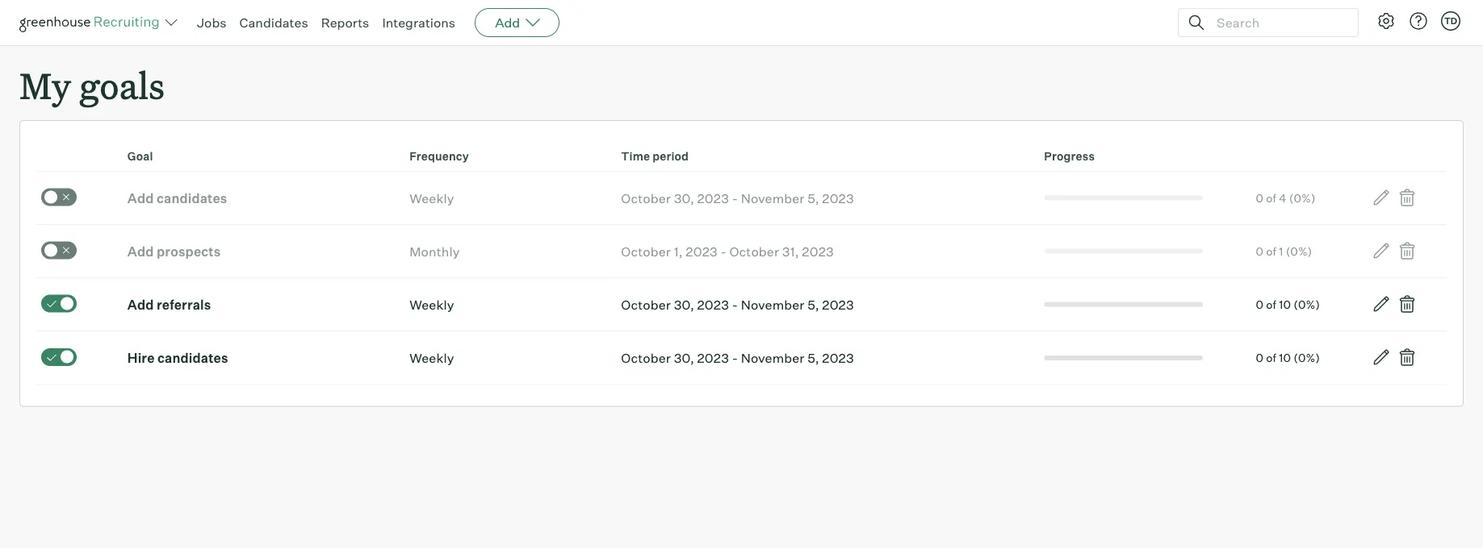 Task type: describe. For each thing, give the bounding box(es) containing it.
5, for add candidates
[[808, 190, 819, 206]]

progress bar for hire candidates
[[1044, 356, 1203, 361]]

edit goal icon image for add referrals
[[1372, 295, 1391, 314]]

td
[[1444, 15, 1457, 26]]

progress bar for add prospects
[[1044, 249, 1203, 254]]

30, for add referrals
[[674, 297, 694, 313]]

5, for add referrals
[[808, 297, 819, 313]]

november for add referrals
[[741, 297, 805, 313]]

greenhouse recruiting image
[[19, 13, 165, 32]]

november for add candidates
[[741, 190, 805, 206]]

october for hire candidates
[[621, 350, 671, 366]]

frequency
[[409, 150, 469, 164]]

reports link
[[321, 15, 369, 31]]

of for hire candidates
[[1266, 351, 1276, 365]]

my goals
[[19, 61, 165, 109]]

integrations
[[382, 15, 455, 31]]

hire
[[127, 350, 155, 366]]

october 30, 2023 - november 5, 2023 for add referrals
[[621, 297, 854, 313]]

add prospects
[[127, 244, 221, 260]]

hire candidates
[[127, 350, 228, 366]]

30, for add candidates
[[674, 190, 694, 206]]

integrations link
[[382, 15, 455, 31]]

time
[[621, 150, 650, 164]]

4
[[1279, 191, 1287, 205]]

remove goal icon image for add referrals
[[1398, 295, 1417, 314]]

add candidates
[[127, 190, 227, 206]]

of for add candidates
[[1266, 191, 1276, 205]]

jobs
[[197, 15, 226, 31]]

td button
[[1438, 8, 1464, 34]]

october 30, 2023 - november 5, 2023 for add candidates
[[621, 190, 854, 206]]

candidates
[[239, 15, 308, 31]]

Search text field
[[1213, 11, 1343, 34]]

october for add candidates
[[621, 190, 671, 206]]

reports
[[321, 15, 369, 31]]

remove goal icon image for add prospects
[[1398, 242, 1417, 261]]

configure image
[[1376, 11, 1396, 31]]

of for add prospects
[[1266, 244, 1276, 259]]

weekly for add referrals
[[409, 297, 454, 313]]

add for add candidates
[[127, 190, 154, 206]]

0 for add referrals
[[1256, 298, 1263, 312]]

progress bar for add referrals
[[1044, 303, 1203, 307]]

0 for add candidates
[[1256, 191, 1263, 205]]

time period
[[621, 150, 689, 164]]

1
[[1279, 244, 1283, 259]]

0 of 10 (0%) for hire candidates
[[1256, 351, 1320, 365]]

edit goal icon image for add prospects
[[1372, 242, 1391, 261]]

october 1, 2023 - october 31, 2023
[[621, 244, 834, 260]]



Task type: vqa. For each thing, say whether or not it's contained in the screenshot.
second October 30, 2023 - November 5, 2023
yes



Task type: locate. For each thing, give the bounding box(es) containing it.
progress bar for add candidates
[[1044, 196, 1203, 201]]

2 5, from the top
[[808, 297, 819, 313]]

3 5, from the top
[[808, 350, 819, 366]]

2 edit goal icon image from the top
[[1372, 242, 1391, 261]]

10
[[1279, 298, 1291, 312], [1279, 351, 1291, 365]]

my
[[19, 61, 71, 109]]

(0%) for add prospects
[[1286, 244, 1312, 259]]

1 0 of 10 (0%) from the top
[[1256, 298, 1320, 312]]

(0%) for add candidates
[[1289, 191, 1316, 205]]

4 0 from the top
[[1256, 351, 1263, 365]]

1 vertical spatial candidates
[[157, 350, 228, 366]]

1,
[[674, 244, 683, 260]]

2 october 30, 2023 - november 5, 2023 from the top
[[621, 297, 854, 313]]

None checkbox
[[41, 295, 77, 313]]

0 vertical spatial november
[[741, 190, 805, 206]]

2 progress bar from the top
[[1044, 249, 1203, 254]]

of
[[1266, 191, 1276, 205], [1266, 244, 1276, 259], [1266, 298, 1276, 312], [1266, 351, 1276, 365]]

weekly
[[409, 190, 454, 206], [409, 297, 454, 313], [409, 350, 454, 366]]

progress
[[1044, 150, 1095, 164]]

weekly for add candidates
[[409, 190, 454, 206]]

-
[[732, 190, 738, 206], [720, 244, 726, 260], [732, 297, 738, 313], [732, 350, 738, 366]]

4 of from the top
[[1266, 351, 1276, 365]]

1 remove goal icon image from the top
[[1398, 188, 1417, 208]]

october for add prospects
[[621, 244, 671, 260]]

period
[[652, 150, 689, 164]]

add for add prospects
[[127, 244, 154, 260]]

edit goal icon image for add candidates
[[1372, 188, 1391, 208]]

1 30, from the top
[[674, 190, 694, 206]]

0 vertical spatial 5,
[[808, 190, 819, 206]]

4 edit goal icon image from the top
[[1372, 348, 1391, 368]]

0 of 1 (0%)
[[1256, 244, 1312, 259]]

(0%) for add referrals
[[1294, 298, 1320, 312]]

candidates for hire candidates
[[157, 350, 228, 366]]

1 0 from the top
[[1256, 191, 1263, 205]]

0 of 4 (0%)
[[1256, 191, 1316, 205]]

1 vertical spatial weekly
[[409, 297, 454, 313]]

0 of 10 (0%)
[[1256, 298, 1320, 312], [1256, 351, 1320, 365]]

add inside 'popup button'
[[495, 15, 520, 31]]

1 vertical spatial 5,
[[808, 297, 819, 313]]

4 remove goal icon image from the top
[[1398, 348, 1417, 368]]

1 november from the top
[[741, 190, 805, 206]]

october for add referrals
[[621, 297, 671, 313]]

3 november from the top
[[741, 350, 805, 366]]

0 for add prospects
[[1256, 244, 1263, 259]]

0
[[1256, 191, 1263, 205], [1256, 244, 1263, 259], [1256, 298, 1263, 312], [1256, 351, 1263, 365]]

remove goal icon image for add candidates
[[1398, 188, 1417, 208]]

- for hire candidates
[[732, 350, 738, 366]]

0 for hire candidates
[[1256, 351, 1263, 365]]

5,
[[808, 190, 819, 206], [808, 297, 819, 313], [808, 350, 819, 366]]

1 edit goal icon image from the top
[[1372, 188, 1391, 208]]

jobs link
[[197, 15, 226, 31]]

0 vertical spatial october 30, 2023 - november 5, 2023
[[621, 190, 854, 206]]

edit goal icon image
[[1372, 188, 1391, 208], [1372, 242, 1391, 261], [1372, 295, 1391, 314], [1372, 348, 1391, 368]]

5, for hire candidates
[[808, 350, 819, 366]]

- for add referrals
[[732, 297, 738, 313]]

add
[[495, 15, 520, 31], [127, 190, 154, 206], [127, 244, 154, 260], [127, 297, 154, 313]]

candidates right hire
[[157, 350, 228, 366]]

0 vertical spatial weekly
[[409, 190, 454, 206]]

2 vertical spatial november
[[741, 350, 805, 366]]

31,
[[782, 244, 799, 260]]

add button
[[475, 8, 560, 37]]

None checkbox
[[41, 189, 77, 206], [41, 242, 77, 260], [41, 349, 77, 366], [41, 189, 77, 206], [41, 242, 77, 260], [41, 349, 77, 366]]

2 weekly from the top
[[409, 297, 454, 313]]

30,
[[674, 190, 694, 206], [674, 297, 694, 313], [674, 350, 694, 366]]

2 30, from the top
[[674, 297, 694, 313]]

remove goal icon image for hire candidates
[[1398, 348, 1417, 368]]

prospects
[[157, 244, 221, 260]]

october 30, 2023 - november 5, 2023 for hire candidates
[[621, 350, 854, 366]]

30, for hire candidates
[[674, 350, 694, 366]]

of for add referrals
[[1266, 298, 1276, 312]]

progress bar
[[1044, 196, 1203, 201], [1044, 249, 1203, 254], [1044, 303, 1203, 307], [1044, 356, 1203, 361]]

1 of from the top
[[1266, 191, 1276, 205]]

0 vertical spatial 0 of 10 (0%)
[[1256, 298, 1320, 312]]

2 remove goal icon image from the top
[[1398, 242, 1417, 261]]

3 weekly from the top
[[409, 350, 454, 366]]

- for add candidates
[[732, 190, 738, 206]]

4 progress bar from the top
[[1044, 356, 1203, 361]]

november
[[741, 190, 805, 206], [741, 297, 805, 313], [741, 350, 805, 366]]

1 progress bar from the top
[[1044, 196, 1203, 201]]

november for hire candidates
[[741, 350, 805, 366]]

candidates for add candidates
[[157, 190, 227, 206]]

(0%) for hire candidates
[[1294, 351, 1320, 365]]

1 october 30, 2023 - november 5, 2023 from the top
[[621, 190, 854, 206]]

add for add
[[495, 15, 520, 31]]

monthly
[[409, 244, 460, 260]]

candidates link
[[239, 15, 308, 31]]

1 5, from the top
[[808, 190, 819, 206]]

10 for hire candidates
[[1279, 351, 1291, 365]]

3 30, from the top
[[674, 350, 694, 366]]

1 vertical spatial november
[[741, 297, 805, 313]]

3 october 30, 2023 - november 5, 2023 from the top
[[621, 350, 854, 366]]

3 0 from the top
[[1256, 298, 1263, 312]]

1 vertical spatial 0 of 10 (0%)
[[1256, 351, 1320, 365]]

3 edit goal icon image from the top
[[1372, 295, 1391, 314]]

weekly for hire candidates
[[409, 350, 454, 366]]

2 10 from the top
[[1279, 351, 1291, 365]]

2 0 from the top
[[1256, 244, 1263, 259]]

0 vertical spatial candidates
[[157, 190, 227, 206]]

remove goal icon image
[[1398, 188, 1417, 208], [1398, 242, 1417, 261], [1398, 295, 1417, 314], [1398, 348, 1417, 368]]

0 of 10 (0%) for add referrals
[[1256, 298, 1320, 312]]

2 vertical spatial october 30, 2023 - november 5, 2023
[[621, 350, 854, 366]]

candidates
[[157, 190, 227, 206], [157, 350, 228, 366]]

10 for add referrals
[[1279, 298, 1291, 312]]

october
[[621, 190, 671, 206], [621, 244, 671, 260], [729, 244, 779, 260], [621, 297, 671, 313], [621, 350, 671, 366]]

1 10 from the top
[[1279, 298, 1291, 312]]

referrals
[[157, 297, 211, 313]]

2 november from the top
[[741, 297, 805, 313]]

goal
[[127, 150, 153, 164]]

(0%)
[[1289, 191, 1316, 205], [1286, 244, 1312, 259], [1294, 298, 1320, 312], [1294, 351, 1320, 365]]

3 remove goal icon image from the top
[[1398, 295, 1417, 314]]

0 vertical spatial 10
[[1279, 298, 1291, 312]]

td button
[[1441, 11, 1460, 31]]

3 of from the top
[[1266, 298, 1276, 312]]

0 vertical spatial 30,
[[674, 190, 694, 206]]

october 30, 2023 - november 5, 2023
[[621, 190, 854, 206], [621, 297, 854, 313], [621, 350, 854, 366]]

2 of from the top
[[1266, 244, 1276, 259]]

2023
[[697, 190, 729, 206], [822, 190, 854, 206], [686, 244, 718, 260], [802, 244, 834, 260], [697, 297, 729, 313], [822, 297, 854, 313], [697, 350, 729, 366], [822, 350, 854, 366]]

1 weekly from the top
[[409, 190, 454, 206]]

add referrals
[[127, 297, 211, 313]]

1 vertical spatial 30,
[[674, 297, 694, 313]]

goals
[[79, 61, 165, 109]]

edit goal icon image for hire candidates
[[1372, 348, 1391, 368]]

add for add referrals
[[127, 297, 154, 313]]

- for add prospects
[[720, 244, 726, 260]]

2 vertical spatial 5,
[[808, 350, 819, 366]]

2 0 of 10 (0%) from the top
[[1256, 351, 1320, 365]]

2 vertical spatial weekly
[[409, 350, 454, 366]]

2 vertical spatial 30,
[[674, 350, 694, 366]]

3 progress bar from the top
[[1044, 303, 1203, 307]]

1 vertical spatial october 30, 2023 - november 5, 2023
[[621, 297, 854, 313]]

candidates up prospects
[[157, 190, 227, 206]]

1 vertical spatial 10
[[1279, 351, 1291, 365]]



